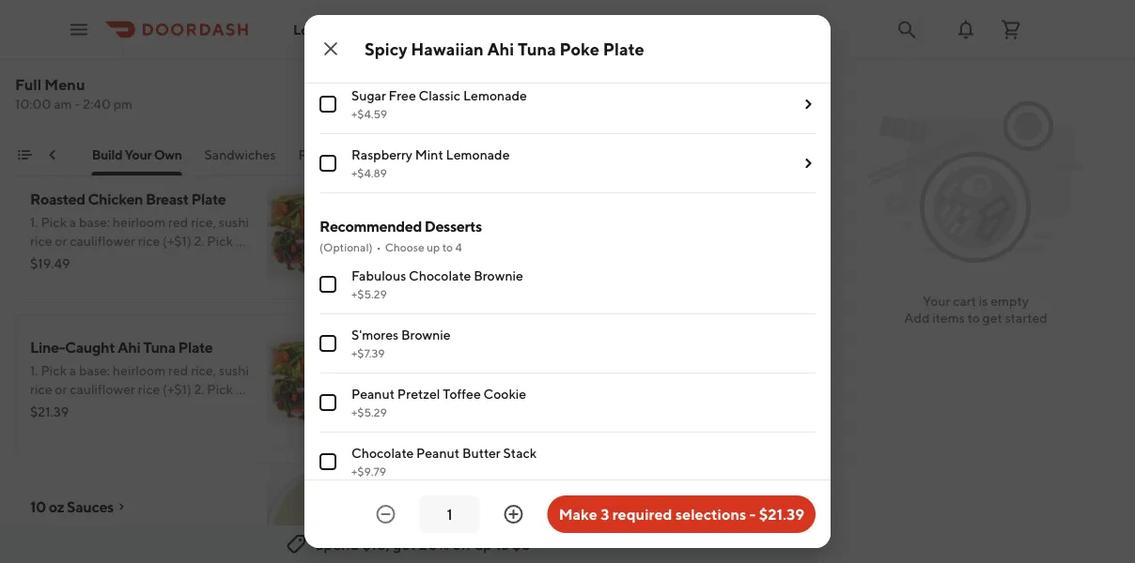 Task type: locate. For each thing, give the bounding box(es) containing it.
$21.99
[[30, 108, 69, 123]]

$21.39 down toffee
[[430, 405, 469, 420]]

+$4.89
[[351, 166, 387, 180]]

+$5.29
[[351, 288, 387, 301], [351, 406, 387, 419]]

0 vertical spatial brownie
[[474, 268, 523, 284]]

bowls up in
[[169, 542, 205, 557]]

1 vertical spatial brownie
[[401, 328, 451, 343]]

mint for cucumber
[[418, 29, 446, 44]]

get down 'is' at the right of page
[[983, 311, 1003, 326]]

0 vertical spatial up
[[427, 241, 440, 254]]

and
[[207, 542, 230, 557]]

2 horizontal spatial to
[[968, 311, 980, 326]]

peanut down +$7.39
[[351, 387, 395, 402]]

1 vertical spatial lemonade
[[463, 88, 527, 103]]

0 horizontal spatial peanut
[[351, 387, 395, 402]]

garlic
[[430, 190, 470, 208]]

brownie
[[474, 268, 523, 284], [401, 328, 451, 343]]

10
[[30, 499, 46, 516]]

0 horizontal spatial our
[[30, 542, 50, 557]]

get right the $15,
[[393, 536, 416, 554]]

1 vertical spatial spicy hawaiian ahi tuna poke plate
[[430, 339, 665, 357]]

0 vertical spatial chocolate
[[409, 268, 471, 284]]

chocolate up +$9.79
[[351, 446, 414, 461]]

choose for recommended
[[385, 241, 425, 254]]

2 +$4.59 from the top
[[351, 107, 387, 120]]

0 horizontal spatial brownie
[[401, 328, 451, 343]]

1 horizontal spatial 3
[[601, 506, 609, 524]]

is
[[979, 294, 988, 309]]

10 oz sauces image
[[267, 463, 400, 564]]

to left $5
[[495, 536, 509, 554]]

3 left side
[[430, 42, 439, 60]]

- for am
[[75, 96, 80, 112]]

raspberry mint lemonade +$4.89
[[351, 147, 510, 180]]

0 vertical spatial +$4.59
[[351, 48, 387, 61]]

1 vertical spatial peanut
[[416, 446, 460, 461]]

own
[[154, 147, 182, 163]]

bowls for poke bowls
[[332, 147, 368, 163]]

add button for roasted chicken breast plate
[[341, 258, 389, 289]]

0 vertical spatial 3
[[430, 42, 439, 60]]

our up byo
[[30, 542, 50, 557]]

+$4.59 down sugar
[[351, 107, 387, 120]]

hawaiian inside dialog
[[411, 39, 484, 59]]

lemonade
[[448, 29, 512, 44], [463, 88, 527, 103], [446, 147, 510, 163]]

1 vertical spatial spicy
[[430, 339, 466, 357]]

0 horizontal spatial 3
[[430, 42, 439, 60]]

up for choose
[[427, 241, 440, 254]]

1 vertical spatial choose
[[385, 241, 425, 254]]

from
[[479, 66, 507, 82]]

1 vertical spatial our
[[30, 542, 50, 557]]

1 horizontal spatial get
[[983, 311, 1003, 326]]

1 vertical spatial 3
[[601, 506, 609, 524]]

up
[[427, 241, 440, 254], [475, 536, 492, 554]]

tuna inside dialog
[[518, 39, 556, 59]]

roasted chicken breast plate image
[[267, 166, 400, 300]]

$21.39
[[30, 405, 69, 420], [430, 405, 469, 420], [759, 506, 804, 524]]

up up $20.79
[[427, 241, 440, 254]]

your
[[125, 147, 152, 163], [923, 294, 950, 309]]

•
[[376, 241, 381, 254]]

add
[[352, 117, 378, 133], [752, 117, 778, 133], [352, 265, 378, 281], [904, 311, 930, 326], [352, 414, 378, 429]]

choose up the '(+$1'
[[430, 66, 477, 82]]

0 horizontal spatial to
[[442, 241, 453, 254]]

$21.39 right the selections
[[759, 506, 804, 524]]

side
[[441, 42, 471, 60]]

fabulous
[[351, 268, 406, 284]]

cucumber
[[351, 29, 415, 44]]

peanut
[[351, 387, 395, 402], [416, 446, 460, 461]]

the house-made sauces we use on our sandwiches, chef's bowls and byo protein plates. served in 10
[[30, 523, 237, 564]]

2 horizontal spatial bowls
[[432, 147, 467, 163]]

mint inside cucumber mint lemonade +$4.59
[[418, 29, 446, 44]]

classic
[[419, 88, 461, 103]]

to inside your cart is empty add items to get started
[[968, 311, 980, 326]]

2 vertical spatial lemonade
[[446, 147, 510, 163]]

0 horizontal spatial $21.39
[[30, 405, 69, 420]]

line-caught ahi tuna plate image
[[267, 315, 400, 448]]

(+$1
[[430, 85, 455, 101]]

house-
[[55, 523, 97, 539]]

0 vertical spatial -
[[75, 96, 80, 112]]

3 inside "button"
[[601, 506, 609, 524]]

cucumber mint lemonade +$4.59
[[351, 29, 512, 61]]

0 vertical spatial mint
[[418, 29, 446, 44]]

1 vertical spatial mint
[[415, 147, 443, 163]]

recommended
[[320, 218, 422, 235]]

1 vertical spatial get
[[393, 536, 416, 554]]

spicy up toffee
[[430, 339, 466, 357]]

add inside your cart is empty add items to get started
[[904, 311, 930, 326]]

1 horizontal spatial spicy
[[430, 339, 466, 357]]

to inside recommended desserts (optional) • choose up to 4
[[442, 241, 453, 254]]

0 vertical spatial chef's
[[390, 147, 429, 163]]

to down 'cart'
[[968, 311, 980, 326]]

mint right cucumber
[[418, 29, 446, 44]]

0 horizontal spatial up
[[427, 241, 440, 254]]

brownie right $20.79
[[474, 268, 523, 284]]

toasts
[[490, 147, 528, 163]]

los angeles
[[293, 22, 367, 37]]

lemonade inside raspberry mint lemonade +$4.89
[[446, 147, 510, 163]]

0 vertical spatial spicy hawaiian ahi tuna poke plate
[[365, 39, 645, 59]]

mint inside raspberry mint lemonade +$4.89
[[415, 147, 443, 163]]

1 horizontal spatial peanut
[[416, 446, 460, 461]]

your inside your cart is empty add items to get started
[[923, 294, 950, 309]]

chef's
[[390, 147, 429, 163], [128, 542, 166, 557]]

your left "own"
[[125, 147, 152, 163]]

brownie right s'mores
[[401, 328, 451, 343]]

0 vertical spatial choose
[[430, 66, 477, 82]]

los angeles button
[[293, 22, 382, 37]]

to left 4
[[442, 241, 453, 254]]

raspberry
[[351, 147, 413, 163]]

spicy hawaiian ahi tuna poke plate
[[365, 39, 645, 59], [430, 339, 665, 357]]

grilled
[[30, 42, 75, 60]]

to for get
[[968, 311, 980, 326]]

0 horizontal spatial spicy
[[365, 39, 408, 59]]

1 +$4.59 from the top
[[351, 48, 387, 61]]

+$4.59 down cucumber
[[351, 48, 387, 61]]

0 vertical spatial hawaiian
[[411, 39, 484, 59]]

1 vertical spatial chef's
[[128, 542, 166, 557]]

1 horizontal spatial chef's
[[390, 147, 429, 163]]

spicy
[[365, 39, 408, 59], [430, 339, 466, 357]]

+$4.59 inside sugar free classic lemonade +$4.59
[[351, 107, 387, 120]]

0 horizontal spatial -
[[75, 96, 80, 112]]

sides
[[479, 85, 509, 101]]

line-
[[30, 339, 65, 357]]

increase quantity by 1 image
[[502, 504, 525, 526]]

open menu image
[[68, 18, 90, 41]]

spicy hawaiian ahi tuna poke plate image
[[667, 315, 801, 448]]

ahi tuna avocado poke plate
[[430, 487, 623, 505]]

None checkbox
[[320, 96, 336, 113], [320, 155, 336, 172], [320, 395, 336, 412], [320, 96, 336, 113], [320, 155, 336, 172], [320, 395, 336, 412]]

0 horizontal spatial chef's
[[128, 542, 166, 557]]

off
[[453, 536, 472, 554]]

choose inside 3 side combo plate choose from any of our cold or hot (+$1 ea) sides
[[430, 66, 477, 82]]

1 horizontal spatial bowls
[[332, 147, 368, 163]]

0 vertical spatial spicy
[[365, 39, 408, 59]]

any
[[510, 66, 531, 82]]

bowls
[[332, 147, 368, 163], [432, 147, 467, 163], [169, 542, 205, 557]]

0 vertical spatial our
[[548, 66, 568, 82]]

items
[[933, 311, 965, 326]]

1 +$5.29 from the top
[[351, 288, 387, 301]]

1 horizontal spatial brownie
[[474, 268, 523, 284]]

0 items, open order cart image
[[1000, 18, 1022, 41]]

up right off
[[475, 536, 492, 554]]

or
[[600, 66, 612, 82]]

- inside the full menu 10:00 am - 2:40 pm
[[75, 96, 80, 112]]

+$5.29 up +$9.79
[[351, 406, 387, 419]]

Current quantity is 1 number field
[[431, 505, 469, 525]]

1 vertical spatial your
[[923, 294, 950, 309]]

spicy inside dialog
[[365, 39, 408, 59]]

make 3 required selections - $21.39
[[559, 506, 804, 524]]

our right of
[[548, 66, 568, 82]]

0 vertical spatial to
[[442, 241, 453, 254]]

served
[[150, 561, 192, 564]]

1 horizontal spatial up
[[475, 536, 492, 554]]

brownie inside the s'mores brownie +$7.39
[[401, 328, 451, 343]]

3
[[430, 42, 439, 60], [601, 506, 609, 524]]

add for grilled sustainable salmon plate
[[352, 117, 378, 133]]

- right am
[[75, 96, 80, 112]]

full
[[15, 76, 41, 94]]

group
[[320, 0, 816, 194]]

chocolate down 4
[[409, 268, 471, 284]]

hawaiian up cookie
[[469, 339, 530, 357]]

0 vertical spatial peanut
[[351, 387, 395, 402]]

ahi tuna avocado poke plate image
[[667, 463, 801, 564]]

1 vertical spatial -
[[749, 506, 756, 524]]

choose inside recommended desserts (optional) • choose up to 4
[[385, 241, 425, 254]]

cold
[[571, 66, 597, 82]]

bowls inside button
[[332, 147, 368, 163]]

plate inside 3 side combo plate choose from any of our cold or hot (+$1 ea) sides
[[525, 42, 560, 60]]

your up items
[[923, 294, 950, 309]]

bowls up +$4.89
[[332, 147, 368, 163]]

1 vertical spatial +$4.59
[[351, 107, 387, 120]]

0 vertical spatial +$5.29
[[351, 288, 387, 301]]

1 vertical spatial chocolate
[[351, 446, 414, 461]]

spicy down angeles at the top of the page
[[365, 39, 408, 59]]

0 vertical spatial get
[[983, 311, 1003, 326]]

0 horizontal spatial get
[[393, 536, 416, 554]]

poke inside dialog
[[560, 39, 600, 59]]

add button
[[341, 110, 389, 140], [741, 110, 789, 140], [341, 258, 389, 289], [341, 407, 389, 437]]

choose right •
[[385, 241, 425, 254]]

1 horizontal spatial $21.39
[[430, 405, 469, 420]]

angeles
[[317, 22, 367, 37]]

poke
[[560, 39, 600, 59], [299, 147, 329, 163], [594, 339, 627, 357], [552, 487, 586, 505]]

lemonade for cucumber mint lemonade
[[448, 29, 512, 44]]

sandwiches,
[[53, 542, 125, 557]]

1 vertical spatial up
[[475, 536, 492, 554]]

peanut left butter
[[416, 446, 460, 461]]

spicy hawaiian ahi tuna poke plate up cookie
[[430, 339, 665, 357]]

mint
[[418, 29, 446, 44], [415, 147, 443, 163]]

choose
[[430, 66, 477, 82], [385, 241, 425, 254]]

sauces
[[67, 499, 114, 516]]

1 vertical spatial +$5.29
[[351, 406, 387, 419]]

choose for 3
[[430, 66, 477, 82]]

$21.39 down line-
[[30, 405, 69, 420]]

notification bell image
[[955, 18, 977, 41]]

butter
[[462, 446, 501, 461]]

hawaiian up the '(+$1'
[[411, 39, 484, 59]]

0 vertical spatial lemonade
[[448, 29, 512, 44]]

3 right make
[[601, 506, 609, 524]]

1 horizontal spatial to
[[495, 536, 509, 554]]

0 horizontal spatial choose
[[385, 241, 425, 254]]

- right the selections
[[749, 506, 756, 524]]

0 vertical spatial your
[[125, 147, 152, 163]]

bowls inside 'button'
[[432, 147, 467, 163]]

3 side combo plate choose from any of our cold or hot (+$1 ea) sides
[[430, 42, 635, 101]]

add button for grilled sustainable salmon plate
[[341, 110, 389, 140]]

in
[[195, 561, 206, 564]]

add for line-caught ahi tuna plate
[[352, 414, 378, 429]]

+$5.29 down fabulous
[[351, 288, 387, 301]]

3 inside 3 side combo plate choose from any of our cold or hot (+$1 ea) sides
[[430, 42, 439, 60]]

mint right raspberry
[[415, 147, 443, 163]]

spicy hawaiian ahi tuna poke plate up from
[[365, 39, 645, 59]]

group containing cucumber mint lemonade
[[320, 0, 816, 194]]

avocado
[[491, 487, 550, 505]]

ahi
[[487, 39, 514, 59], [118, 339, 140, 357], [533, 339, 556, 357], [430, 487, 453, 505]]

poke bowls button
[[299, 146, 368, 176]]

lemonade inside cucumber mint lemonade +$4.59
[[448, 29, 512, 44]]

on
[[220, 523, 235, 539]]

up inside recommended desserts (optional) • choose up to 4
[[427, 241, 440, 254]]

bowls up 'garlic' on the left of the page
[[432, 147, 467, 163]]

decrease quantity by 1 image
[[375, 504, 397, 526]]

our inside 3 side combo plate choose from any of our cold or hot (+$1 ea) sides
[[548, 66, 568, 82]]

chef's inside the house-made sauces we use on our sandwiches, chef's bowls and byo protein plates. served in 10
[[128, 542, 166, 557]]

sandwiches button
[[205, 146, 276, 176]]

None checkbox
[[320, 37, 336, 54], [320, 276, 336, 293], [320, 336, 336, 352], [320, 454, 336, 471], [320, 37, 336, 54], [320, 276, 336, 293], [320, 336, 336, 352], [320, 454, 336, 471]]

chef's bowls button
[[390, 146, 467, 176]]

- inside "button"
[[749, 506, 756, 524]]

2 horizontal spatial $21.39
[[759, 506, 804, 524]]

0 horizontal spatial bowls
[[169, 542, 205, 557]]

1 horizontal spatial your
[[923, 294, 950, 309]]

sustainable
[[78, 42, 155, 60]]

+$4.59 inside cucumber mint lemonade +$4.59
[[351, 48, 387, 61]]

1 horizontal spatial our
[[548, 66, 568, 82]]

1 horizontal spatial choose
[[430, 66, 477, 82]]

1 vertical spatial to
[[968, 311, 980, 326]]

1 horizontal spatial -
[[749, 506, 756, 524]]

to
[[442, 241, 453, 254], [968, 311, 980, 326], [495, 536, 509, 554]]

2 vertical spatial to
[[495, 536, 509, 554]]

2 +$5.29 from the top
[[351, 406, 387, 419]]



Task type: vqa. For each thing, say whether or not it's contained in the screenshot.
Oz
yes



Task type: describe. For each thing, give the bounding box(es) containing it.
$15,
[[362, 536, 390, 554]]

our inside the house-made sauces we use on our sandwiches, chef's bowls and byo protein plates. served in 10
[[30, 542, 50, 557]]

make
[[559, 506, 598, 524]]

sugar
[[351, 88, 386, 103]]

3 side combo plate image
[[667, 18, 801, 151]]

line-caught ahi tuna plate
[[30, 339, 213, 357]]

rosemary
[[472, 190, 539, 208]]

chocolate peanut butter stack +$9.79
[[351, 446, 537, 478]]

+$7.39
[[351, 347, 385, 360]]

mint for raspberry
[[415, 147, 443, 163]]

pm
[[113, 96, 133, 112]]

10 oz sauces
[[30, 499, 114, 516]]

ea)
[[457, 85, 476, 101]]

peanut inside peanut pretzel toffee cookie +$5.29
[[351, 387, 395, 402]]

recommended desserts group
[[320, 216, 816, 492]]

lemonade inside sugar free classic lemonade +$4.59
[[463, 88, 527, 103]]

cookie
[[484, 387, 526, 402]]

free
[[389, 88, 416, 103]]

full menu 10:00 am - 2:40 pm
[[15, 76, 133, 112]]

peanut pretzel toffee cookie +$5.29
[[351, 387, 526, 419]]

spend $15, get 20% off up to $5
[[315, 536, 531, 554]]

spicy hawaiian ahi tuna poke plate inside dialog
[[365, 39, 645, 59]]

chef's bowls
[[390, 147, 467, 163]]

peanut inside chocolate peanut butter stack +$9.79
[[416, 446, 460, 461]]

$21.39 inside make 3 required selections - $21.39 "button"
[[759, 506, 804, 524]]

we
[[176, 523, 194, 539]]

empty
[[991, 294, 1029, 309]]

roasted
[[30, 190, 85, 208]]

add for roasted chicken breast plate
[[352, 265, 378, 281]]

menu
[[45, 76, 85, 94]]

flank
[[541, 190, 578, 208]]

spend
[[315, 536, 359, 554]]

roasted chicken breast plate
[[30, 190, 226, 208]]

20%
[[419, 536, 450, 554]]

spicy hawaiian ahi tuna poke plate dialog
[[304, 0, 831, 549]]

pretzel
[[397, 387, 440, 402]]

selections
[[676, 506, 746, 524]]

stack
[[503, 446, 537, 461]]

to for $5
[[495, 536, 509, 554]]

poke bowls
[[299, 147, 368, 163]]

required
[[612, 506, 672, 524]]

build
[[92, 147, 123, 163]]

your cart is empty add items to get started
[[904, 294, 1048, 326]]

caught
[[65, 339, 115, 357]]

ahi inside dialog
[[487, 39, 514, 59]]

toasts button
[[490, 146, 528, 176]]

sauces
[[133, 523, 174, 539]]

grilled sustainable salmon plate image
[[267, 18, 400, 151]]

use
[[196, 523, 217, 539]]

desserts
[[425, 218, 482, 235]]

4
[[455, 241, 462, 254]]

+$9.79
[[351, 465, 386, 478]]

to for 4
[[442, 241, 453, 254]]

get inside your cart is empty add items to get started
[[983, 311, 1003, 326]]

salmon
[[158, 42, 208, 60]]

combo
[[473, 42, 523, 60]]

add button for 3 side combo plate
[[741, 110, 789, 140]]

10:00
[[15, 96, 51, 112]]

bowls for chef's bowls
[[432, 147, 467, 163]]

(optional)
[[320, 241, 373, 254]]

grilled sustainable salmon plate
[[30, 42, 245, 60]]

up for off
[[475, 536, 492, 554]]

poke inside button
[[299, 147, 329, 163]]

hot
[[614, 66, 635, 82]]

2:40
[[83, 96, 111, 112]]

chocolate inside fabulous chocolate brownie +$5.29
[[409, 268, 471, 284]]

close spicy hawaiian ahi tuna poke plate image
[[320, 38, 342, 60]]

+$5.29 inside fabulous chocolate brownie +$5.29
[[351, 288, 387, 301]]

breast
[[146, 190, 189, 208]]

made
[[97, 523, 131, 539]]

$19.49
[[30, 256, 70, 272]]

s'mores
[[351, 328, 399, 343]]

am
[[54, 96, 72, 112]]

0 horizontal spatial your
[[125, 147, 152, 163]]

scroll menu navigation left image
[[45, 148, 60, 163]]

garlic rosemary flank steak plate image
[[667, 166, 801, 300]]

$21.39 for line-
[[30, 405, 69, 420]]

fabulous chocolate brownie +$5.29
[[351, 268, 523, 301]]

plate inside dialog
[[603, 39, 645, 59]]

of
[[534, 66, 546, 82]]

sugar free classic lemonade +$4.59
[[351, 88, 527, 120]]

chef's inside 'button'
[[390, 147, 429, 163]]

$5
[[512, 536, 531, 554]]

bowls inside the house-made sauces we use on our sandwiches, chef's bowls and byo protein plates. served in 10
[[169, 542, 205, 557]]

garlic rosemary flank steak plate
[[430, 190, 656, 208]]

$21.39 for spicy
[[430, 405, 469, 420]]

$20.79
[[430, 256, 473, 272]]

chocolate inside chocolate peanut butter stack +$9.79
[[351, 446, 414, 461]]

brownie inside fabulous chocolate brownie +$5.29
[[474, 268, 523, 284]]

started
[[1005, 311, 1048, 326]]

build your own
[[92, 147, 182, 163]]

byo
[[30, 561, 58, 564]]

lemonade for raspberry mint lemonade
[[446, 147, 510, 163]]

1 vertical spatial hawaiian
[[469, 339, 530, 357]]

sandwiches
[[205, 147, 276, 163]]

los
[[293, 22, 315, 37]]

+$5.29 inside peanut pretzel toffee cookie +$5.29
[[351, 406, 387, 419]]

cart
[[953, 294, 976, 309]]

oz
[[49, 499, 64, 516]]

steak
[[581, 190, 618, 208]]

chicken
[[88, 190, 143, 208]]

make 3 required selections - $21.39 button
[[548, 496, 816, 534]]

add button for line-caught ahi tuna plate
[[341, 407, 389, 437]]

the
[[30, 523, 53, 539]]

- for selections
[[749, 506, 756, 524]]



